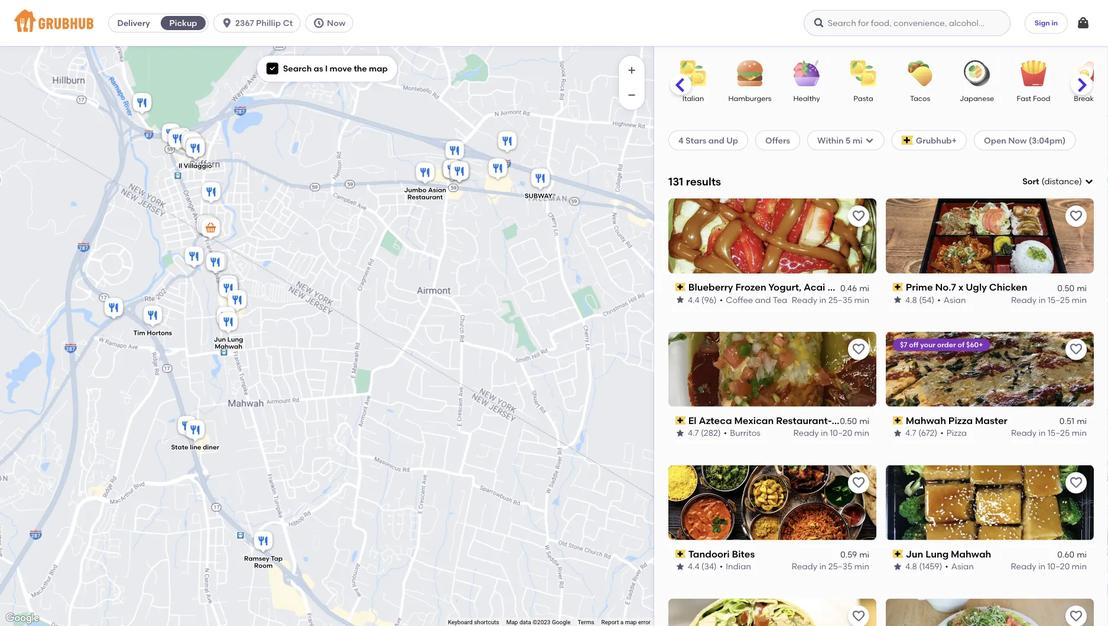 Task type: vqa. For each thing, say whether or not it's contained in the screenshot.


Task type: locate. For each thing, give the bounding box(es) containing it.
save this restaurant image
[[852, 209, 866, 223], [852, 343, 866, 357], [1069, 343, 1084, 357], [852, 476, 866, 490], [1069, 476, 1084, 490], [852, 610, 866, 624]]

subscription pass image left mahwah pizza master
[[893, 417, 904, 425]]

state
[[171, 444, 188, 452]]

star icon image for el azteca mexican restaurant-mahwah
[[676, 429, 685, 438]]

guacamole mexican grill image
[[441, 158, 464, 184]]

none field containing sort
[[1023, 176, 1094, 188]]

10–20 for el azteca mexican restaurant-mahwah
[[830, 428, 853, 439]]

0 vertical spatial 0.50 mi
[[1058, 283, 1087, 293]]

0 vertical spatial ready in 10–20 min
[[794, 428, 870, 439]]

4.7 down el
[[688, 428, 699, 439]]

data
[[520, 619, 531, 626]]

subscription pass image left "prime"
[[893, 283, 904, 291]]

within
[[818, 135, 844, 145]]

0.50 right restaurant-
[[840, 416, 857, 427]]

room
[[254, 562, 273, 570]]

novino ristorante image
[[182, 245, 206, 271]]

and left up
[[709, 135, 725, 145]]

jun up 4.8 (1459) at right
[[906, 549, 924, 560]]

sushi bada image
[[181, 131, 204, 157]]

• pizza
[[941, 428, 967, 439]]

agave restaurant and lounge image
[[159, 122, 183, 148]]

0.50
[[1058, 283, 1075, 293], [840, 416, 857, 427]]

0.59
[[841, 550, 857, 560]]

hacienda don manuel image
[[179, 129, 202, 155]]

jun down tandoori bites image
[[214, 336, 226, 344]]

ready in 15–25 min down chicken
[[1011, 295, 1087, 305]]

map
[[369, 64, 388, 74], [625, 619, 637, 626]]

2 ready in 25–35 min from the top
[[792, 562, 870, 572]]

ready in 25–35 min down 0.59
[[792, 562, 870, 572]]

tea right no.7 on the top of page
[[957, 282, 974, 293]]

0 horizontal spatial lung
[[227, 336, 243, 344]]

ct
[[283, 18, 293, 28]]

a
[[621, 619, 624, 626]]

offers
[[766, 135, 790, 145]]

mi for yogurt,
[[860, 283, 870, 293]]

subscription pass image left el
[[676, 417, 686, 425]]

state line diner image
[[184, 419, 207, 445]]

chicken & rib crib image
[[205, 251, 229, 277]]

0 horizontal spatial jun
[[214, 336, 226, 344]]

1 horizontal spatial ready in 10–20 min
[[1011, 562, 1087, 572]]

breakfast image
[[1070, 60, 1108, 86]]

• down jun lung mahwah on the bottom right of the page
[[945, 562, 949, 572]]

1 vertical spatial 15–25
[[1048, 428, 1070, 439]]

• coffee and tea
[[720, 295, 788, 305]]

map right the
[[369, 64, 388, 74]]

pasta image
[[843, 60, 884, 86]]

0 vertical spatial ready in 15–25 min
[[1011, 295, 1087, 305]]

subscription pass image
[[676, 417, 686, 425], [893, 417, 904, 425], [676, 550, 686, 559]]

1 25–35 from the top
[[829, 295, 853, 305]]

min for mahwah
[[1072, 562, 1087, 572]]

star icon image left 4.7 (282)
[[676, 429, 685, 438]]

bites
[[732, 549, 755, 560]]

pizza up • pizza
[[949, 415, 973, 427]]

asian for jun
[[952, 562, 974, 572]]

10–20 down 0.60
[[1048, 562, 1070, 572]]

0 horizontal spatial and
[[709, 135, 725, 145]]

stars
[[686, 135, 707, 145]]

0 horizontal spatial ready in 10–20 min
[[794, 428, 870, 439]]

hortons
[[147, 329, 172, 337]]

1 save this restaurant image from the top
[[1069, 209, 1084, 223]]

lung
[[227, 336, 243, 344], [926, 549, 949, 560]]

svg image
[[1077, 16, 1091, 30], [313, 17, 325, 29], [269, 65, 276, 72], [865, 136, 875, 145]]

master
[[975, 415, 1008, 427]]

ready for jun lung mahwah
[[1011, 562, 1037, 572]]

4.4 left "(34)"
[[688, 562, 700, 572]]

1 vertical spatial map
[[625, 619, 637, 626]]

lung inside "tim hortons jun lung mahwah"
[[227, 336, 243, 344]]

5
[[846, 135, 851, 145]]

ready in 10–20 min down 0.60
[[1011, 562, 1087, 572]]

4.8 down "prime"
[[906, 295, 917, 305]]

(1459)
[[919, 562, 943, 572]]

asian right jumbo
[[428, 186, 446, 194]]

svg image left 2367
[[221, 17, 233, 29]]

2 4.7 from the left
[[906, 428, 917, 439]]

subscription pass image for el azteca mexican restaurant-mahwah
[[676, 417, 686, 425]]

4.4
[[688, 295, 700, 305], [688, 562, 700, 572]]

0.59 mi
[[841, 550, 870, 560]]

in for tandoori bites
[[820, 562, 827, 572]]

subscription pass image left tandoori
[[676, 550, 686, 559]]

map region
[[0, 34, 754, 627]]

star icon image left 4.4 (34)
[[676, 562, 685, 572]]

1 vertical spatial • asian
[[945, 562, 974, 572]]

map
[[506, 619, 518, 626]]

bubble
[[922, 282, 955, 293]]

2 25–35 from the top
[[829, 562, 853, 572]]

ready in 15–25 min
[[1011, 295, 1087, 305], [1011, 428, 1087, 439]]

0 vertical spatial map
[[369, 64, 388, 74]]

asian
[[428, 186, 446, 194], [944, 295, 966, 305], [952, 562, 974, 572]]

asian down x
[[944, 295, 966, 305]]

star icon image left the 4.8 (54) on the top
[[893, 295, 903, 305]]

open
[[984, 135, 1007, 145]]

• for lung
[[945, 562, 949, 572]]

• right (282)
[[724, 428, 727, 439]]

Search for food, convenience, alcohol... search field
[[804, 10, 1011, 36]]

2 vertical spatial and
[[755, 295, 771, 305]]

save this restaurant button
[[848, 206, 870, 227], [1066, 206, 1087, 227], [848, 339, 870, 360], [1066, 339, 1087, 360], [848, 473, 870, 494], [1066, 473, 1087, 494], [848, 606, 870, 627], [1066, 606, 1087, 627]]

ready in 15–25 min for mahwah pizza master
[[1011, 428, 1087, 439]]

1 horizontal spatial tea
[[957, 282, 974, 293]]

keyboard shortcuts button
[[448, 619, 499, 627]]

1 horizontal spatial 4.7
[[906, 428, 917, 439]]

(54)
[[919, 295, 935, 305]]

0 vertical spatial 10–20
[[830, 428, 853, 439]]

4.8 for jun lung mahwah
[[906, 562, 917, 572]]

25–35
[[829, 295, 853, 305], [829, 562, 853, 572]]

1 vertical spatial 4.8
[[906, 562, 917, 572]]

svg image up the "healthy" image
[[813, 17, 825, 29]]

0 horizontal spatial 10–20
[[830, 428, 853, 439]]

mi for x
[[1077, 283, 1087, 293]]

ready in 25–35 min
[[792, 295, 870, 305], [792, 562, 870, 572]]

of
[[958, 341, 965, 349]]

1 4.7 from the left
[[688, 428, 699, 439]]

mi for mexican
[[860, 416, 870, 427]]

fink's bbq and cheesesteak roadhouse image
[[130, 91, 154, 117]]

• asian down jun lung mahwah on the bottom right of the page
[[945, 562, 974, 572]]

the best diner family restaurant image
[[169, 126, 193, 152]]

map right a
[[625, 619, 637, 626]]

tea down "yogurt,"
[[773, 295, 788, 305]]

1 vertical spatial lung
[[926, 549, 949, 560]]

jun lung mahwah  logo image
[[886, 466, 1094, 541]]

0 vertical spatial and
[[709, 135, 725, 145]]

1 horizontal spatial 10–20
[[1048, 562, 1070, 572]]

131
[[669, 175, 684, 188]]

mi
[[853, 135, 863, 145], [860, 283, 870, 293], [1077, 283, 1087, 293], [860, 416, 870, 427], [1077, 416, 1087, 427], [860, 550, 870, 560], [1077, 550, 1087, 560]]

pizza down mahwah pizza master
[[947, 428, 967, 439]]

in
[[1052, 19, 1058, 27], [820, 295, 827, 305], [1039, 295, 1046, 305], [821, 428, 828, 439], [1039, 428, 1046, 439], [820, 562, 827, 572], [1039, 562, 1046, 572]]

and for tea
[[755, 295, 771, 305]]

chicken & rib crib logo image
[[669, 599, 877, 627]]

coffee
[[726, 295, 753, 305]]

2 15–25 from the top
[[1048, 428, 1070, 439]]

4.8 (54)
[[906, 295, 935, 305]]

4.8 for prime no.7 x ugly chicken
[[906, 295, 917, 305]]

0.50 for chicken
[[1058, 283, 1075, 293]]

0.50 right chicken
[[1058, 283, 1075, 293]]

0 vertical spatial 4.8
[[906, 295, 917, 305]]

1 vertical spatial asian
[[944, 295, 966, 305]]

now right open
[[1009, 135, 1027, 145]]

25–35 down bowl,
[[829, 295, 853, 305]]

10–20 for jun lung mahwah
[[1048, 562, 1070, 572]]

1 4.8 from the top
[[906, 295, 917, 305]]

1 vertical spatial pizza
[[947, 428, 967, 439]]

1 ready in 25–35 min from the top
[[792, 295, 870, 305]]

ready in 10–20 min down restaurant-
[[794, 428, 870, 439]]

$60+
[[967, 341, 983, 349]]

1 vertical spatial jun
[[906, 549, 924, 560]]

japanese image
[[957, 60, 998, 86]]

japanese
[[960, 94, 994, 103]]

italian image
[[673, 60, 714, 86]]

4 stars and up
[[679, 135, 738, 145]]

1 15–25 from the top
[[1048, 295, 1070, 305]]

2 ready in 15–25 min from the top
[[1011, 428, 1087, 439]]

star icon image left 4.7 (672)
[[893, 429, 903, 438]]

0 horizontal spatial 4.7
[[688, 428, 699, 439]]

star icon image left 4.8 (1459) at right
[[893, 562, 903, 572]]

1 horizontal spatial jun
[[906, 549, 924, 560]]

1 vertical spatial 25–35
[[829, 562, 853, 572]]

1 horizontal spatial 0.50
[[1058, 283, 1075, 293]]

tandoori bites
[[689, 549, 755, 560]]

prime no.7 x ugly chicken image
[[217, 274, 240, 300]]

star icon image for tandoori bites
[[676, 562, 685, 572]]

2 save this restaurant image from the top
[[1069, 610, 1084, 624]]

google image
[[3, 611, 42, 627]]

svg image right ) on the top right of the page
[[1085, 177, 1094, 186]]

1 ready in 15–25 min from the top
[[1011, 295, 1087, 305]]

save this restaurant button for el azteca mexican restaurant-mahwah logo
[[848, 339, 870, 360]]

svg image right the ct
[[313, 17, 325, 29]]

lung down tandoori bites image
[[227, 336, 243, 344]]

save this restaurant image
[[1069, 209, 1084, 223], [1069, 610, 1084, 624]]

1 vertical spatial and
[[902, 282, 920, 293]]

il villaggio
[[179, 162, 212, 170]]

lung up "(1459)"
[[926, 549, 949, 560]]

fast food image
[[1013, 60, 1055, 86]]

0 vertical spatial now
[[327, 18, 346, 28]]

min
[[855, 295, 870, 305], [1072, 295, 1087, 305], [855, 428, 870, 439], [1072, 428, 1087, 439], [855, 562, 870, 572], [1072, 562, 1087, 572]]

• right (672)
[[941, 428, 944, 439]]

svg image inside the now button
[[313, 17, 325, 29]]

1 horizontal spatial and
[[755, 295, 771, 305]]

ready for el azteca mexican restaurant-mahwah
[[794, 428, 819, 439]]

longfellow's coffee logo image
[[886, 599, 1094, 627]]

mahwah pizza master image
[[217, 277, 240, 303]]

delivery button
[[109, 14, 158, 33]]

2 4.8 from the top
[[906, 562, 917, 572]]

4.8 left "(1459)"
[[906, 562, 917, 572]]

• for azteca
[[724, 428, 727, 439]]

• asian
[[938, 295, 966, 305], [945, 562, 974, 572]]

in for el azteca mexican restaurant-mahwah
[[821, 428, 828, 439]]

and up the 4.8 (54) on the top
[[902, 282, 920, 293]]

15–25 for prime no.7 x ugly chicken
[[1048, 295, 1070, 305]]

4.4 (96)
[[688, 295, 717, 305]]

pasta
[[854, 94, 874, 103]]

save this restaurant image for jun lung mahwah
[[1069, 476, 1084, 490]]

0 horizontal spatial svg image
[[221, 17, 233, 29]]

asian down jun lung mahwah on the bottom right of the page
[[952, 562, 974, 572]]

save this restaurant button for blueberry frozen yogurt, acai bowl, smoothie and bubble tea  logo
[[848, 206, 870, 227]]

azteca
[[699, 415, 732, 427]]

• asian down no.7 on the top of page
[[938, 295, 966, 305]]

asian for prime
[[944, 295, 966, 305]]

• right (96)
[[720, 295, 723, 305]]

1 horizontal spatial 0.50 mi
[[1058, 283, 1087, 293]]

4.4 for tandoori bites
[[688, 562, 700, 572]]

1 4.4 from the top
[[688, 295, 700, 305]]

now up search as i move the map
[[327, 18, 346, 28]]

breakfast
[[1074, 94, 1107, 103]]

2 horizontal spatial and
[[902, 282, 920, 293]]

0 horizontal spatial 0.50 mi
[[840, 416, 870, 427]]

mahwah pizza master logo image
[[886, 332, 1094, 407]]

2367 phillip ct button
[[213, 14, 305, 33]]

2367 phillip ct
[[235, 18, 293, 28]]

1 vertical spatial save this restaurant image
[[1069, 610, 1084, 624]]

0 horizontal spatial map
[[369, 64, 388, 74]]

0 vertical spatial 15–25
[[1048, 295, 1070, 305]]

in for prime no.7 x ugly chicken
[[1039, 295, 1046, 305]]

asian inside the jumbo asian restaurant
[[428, 186, 446, 194]]

jun lung mahwah
[[906, 549, 992, 560]]

0 horizontal spatial tea
[[773, 295, 788, 305]]

4.7 (282)
[[688, 428, 721, 439]]

1 vertical spatial ready in 15–25 min
[[1011, 428, 1087, 439]]

hamburgers
[[729, 94, 772, 103]]

tandoori bites image
[[214, 305, 238, 331]]

• right "(34)"
[[720, 562, 723, 572]]

None field
[[1023, 176, 1094, 188]]

0 horizontal spatial 0.50
[[840, 416, 857, 427]]

0 vertical spatial 0.50
[[1058, 283, 1075, 293]]

4.4 left (96)
[[688, 295, 700, 305]]

save this restaurant button for jun lung mahwah  logo
[[1066, 473, 1087, 494]]

0 vertical spatial 4.4
[[688, 295, 700, 305]]

0 vertical spatial asian
[[428, 186, 446, 194]]

ready for blueberry frozen yogurt, acai bowl, smoothie and bubble tea
[[792, 295, 818, 305]]

subscription pass image
[[676, 283, 686, 291], [893, 283, 904, 291], [893, 550, 904, 559]]

mahwah
[[215, 343, 242, 351], [832, 415, 872, 427], [906, 415, 946, 427], [951, 549, 992, 560]]

ready in 25–35 min down blueberry frozen yogurt, acai bowl, smoothie and bubble tea
[[792, 295, 870, 305]]

state line diner
[[171, 444, 219, 452]]

0 horizontal spatial now
[[327, 18, 346, 28]]

within 5 mi
[[818, 135, 863, 145]]

0 vertical spatial 25–35
[[829, 295, 853, 305]]

and for up
[[709, 135, 725, 145]]

0 vertical spatial ready in 25–35 min
[[792, 295, 870, 305]]

blueberry frozen yogurt, acai bowl, smoothie and bubble tea  logo image
[[669, 199, 877, 274]]

1 vertical spatial tea
[[773, 295, 788, 305]]

(3:04pm)
[[1029, 135, 1066, 145]]

and down frozen
[[755, 295, 771, 305]]

sarinas afghan cuisine image
[[184, 135, 208, 161]]

distance
[[1045, 176, 1080, 187]]

0 vertical spatial jun
[[214, 336, 226, 344]]

svg image
[[221, 17, 233, 29], [813, 17, 825, 29], [1085, 177, 1094, 186]]

plus icon image
[[626, 64, 638, 76]]

subscription pass image left blueberry
[[676, 283, 686, 291]]

subscription pass image for blueberry frozen yogurt, acai bowl, smoothie and bubble tea
[[676, 283, 686, 291]]

subscription pass image for prime no.7 x ugly chicken
[[893, 283, 904, 291]]

imperial dynasty image
[[196, 213, 220, 239]]

1 vertical spatial 0.50 mi
[[840, 416, 870, 427]]

1 vertical spatial 0.50
[[840, 416, 857, 427]]

line
[[190, 444, 201, 452]]

1 vertical spatial ready in 25–35 min
[[792, 562, 870, 572]]

0.51
[[1060, 416, 1075, 427]]

25–35 for bites
[[829, 562, 853, 572]]

2 vertical spatial asian
[[952, 562, 974, 572]]

0 vertical spatial pizza
[[949, 415, 973, 427]]

save this restaurant image for save this restaurant button related to the longfellow's coffee logo at the bottom of page
[[1069, 610, 1084, 624]]

2 4.4 from the top
[[688, 562, 700, 572]]

ramsey
[[244, 555, 269, 563]]

subscription pass image right 0.59 mi
[[893, 550, 904, 559]]

25–35 for frozen
[[829, 295, 853, 305]]

and
[[709, 135, 725, 145], [902, 282, 920, 293], [755, 295, 771, 305]]

svg image right 5
[[865, 136, 875, 145]]

1 vertical spatial 10–20
[[1048, 562, 1070, 572]]

(672)
[[919, 428, 938, 439]]

star icon image for mahwah pizza master
[[893, 429, 903, 438]]

4.7 left (672)
[[906, 428, 917, 439]]

1 vertical spatial now
[[1009, 135, 1027, 145]]

save this restaurant button for 'prime no.7 x ugly chicken logo'
[[1066, 206, 1087, 227]]

1 horizontal spatial now
[[1009, 135, 1027, 145]]

star icon image
[[676, 295, 685, 305], [893, 295, 903, 305], [676, 429, 685, 438], [893, 429, 903, 438], [676, 562, 685, 572], [893, 562, 903, 572]]

1 vertical spatial ready in 10–20 min
[[1011, 562, 1087, 572]]

0 vertical spatial save this restaurant image
[[1069, 209, 1084, 223]]

jumbo asian restaurant image
[[414, 161, 437, 187]]

chicken
[[989, 282, 1028, 293]]

• right '(54)'
[[938, 295, 941, 305]]

jun lung mahwah image
[[217, 310, 240, 336]]

ready in 10–20 min for el azteca mexican restaurant-mahwah
[[794, 428, 870, 439]]

0 vertical spatial lung
[[227, 336, 243, 344]]

star icon image left 4.4 (96)
[[676, 295, 685, 305]]

svg image right sign in button
[[1077, 16, 1091, 30]]

25–35 down 0.59
[[829, 562, 853, 572]]

10–20 down restaurant-
[[830, 428, 853, 439]]

0.50 for mahwah
[[840, 416, 857, 427]]

1 vertical spatial 4.4
[[688, 562, 700, 572]]

ready in 15–25 min down the 0.51
[[1011, 428, 1087, 439]]

star icon image for blueberry frozen yogurt, acai bowl, smoothie and bubble tea
[[676, 295, 685, 305]]

0 vertical spatial • asian
[[938, 295, 966, 305]]



Task type: describe. For each thing, give the bounding box(es) containing it.
ready in 25–35 min for frozen
[[792, 295, 870, 305]]

ready for mahwah pizza master
[[1011, 428, 1037, 439]]

il villaggio image
[[184, 137, 207, 163]]

food
[[1033, 94, 1051, 103]]

jersey mike's subs image
[[448, 160, 471, 186]]

mexican
[[735, 415, 774, 427]]

blueberry frozen yogurt, acai bowl, smoothie and bubble tea image
[[226, 288, 249, 315]]

• for no.7
[[938, 295, 941, 305]]

move
[[330, 64, 352, 74]]

b-balls meatballs image
[[200, 180, 223, 206]]

el azteca mexican restaurant-mahwah logo image
[[669, 332, 877, 407]]

longfellow's coffee image
[[204, 251, 227, 277]]

1 horizontal spatial svg image
[[813, 17, 825, 29]]

4.7 for el
[[688, 428, 699, 439]]

1 horizontal spatial lung
[[926, 549, 949, 560]]

in for blueberry frozen yogurt, acai bowl, smoothie and bubble tea
[[820, 295, 827, 305]]

save this restaurant button for chicken & rib crib logo
[[848, 606, 870, 627]]

min for mexican
[[855, 428, 870, 439]]

0.46
[[841, 283, 857, 293]]

star icon image for prime no.7 x ugly chicken
[[893, 295, 903, 305]]

• for frozen
[[720, 295, 723, 305]]

0.60
[[1058, 550, 1075, 560]]

©2023
[[533, 619, 551, 626]]

save this restaurant image for tandoori bites
[[852, 476, 866, 490]]

sq pizza image
[[175, 414, 199, 440]]

• for bites
[[720, 562, 723, 572]]

$7
[[900, 341, 908, 349]]

subway® image
[[529, 167, 552, 193]]

in for jun lung mahwah
[[1039, 562, 1046, 572]]

1 horizontal spatial map
[[625, 619, 637, 626]]

mi for mahwah
[[1077, 550, 1087, 560]]

restaurant
[[408, 193, 443, 201]]

0.60 mi
[[1058, 550, 1087, 560]]

subscription pass image for mahwah pizza master
[[893, 417, 904, 425]]

tandoori
[[689, 549, 730, 560]]

subway®
[[525, 192, 556, 200]]

$7 off your order of $60+
[[900, 341, 983, 349]]

mi for master
[[1077, 416, 1087, 427]]

save this restaurant button for tandoori bites logo
[[848, 473, 870, 494]]

the
[[354, 64, 367, 74]]

italian
[[683, 94, 704, 103]]

ramsey tap room
[[244, 555, 283, 570]]

fast food
[[1017, 94, 1051, 103]]

terms
[[578, 619, 594, 626]]

4.7 for mahwah
[[906, 428, 917, 439]]

shortcuts
[[474, 619, 499, 626]]

grubhub+
[[916, 135, 957, 145]]

0 vertical spatial tea
[[957, 282, 974, 293]]

save this restaurant image for save this restaurant button corresponding to 'prime no.7 x ugly chicken logo'
[[1069, 209, 1084, 223]]

frozen
[[736, 282, 767, 293]]

• asian for x
[[938, 295, 966, 305]]

15–25 for mahwah pizza master
[[1048, 428, 1070, 439]]

4.4 (34)
[[688, 562, 717, 572]]

el azteca mexican restaurant-mahwah
[[689, 415, 872, 427]]

restaurant-
[[776, 415, 832, 427]]

ready for tandoori bites
[[792, 562, 818, 572]]

diner
[[203, 444, 219, 452]]

acai
[[804, 282, 826, 293]]

el azteca mexican restaurant-mahwah image
[[217, 274, 240, 300]]

subscription pass image for jun lung mahwah
[[893, 550, 904, 559]]

min for x
[[1072, 295, 1087, 305]]

131 results
[[669, 175, 721, 188]]

bowl,
[[828, 282, 853, 293]]

open now (3:04pm)
[[984, 135, 1066, 145]]

)
[[1080, 176, 1082, 187]]

as
[[314, 64, 323, 74]]

prime no.7 x ugly chicken logo image
[[886, 199, 1094, 274]]

yogurt,
[[769, 282, 802, 293]]

minus icon image
[[626, 89, 638, 101]]

ready in 25–35 min for bites
[[792, 562, 870, 572]]

save this restaurant image for blueberry frozen yogurt, acai bowl, smoothie and bubble tea
[[852, 209, 866, 223]]

now button
[[305, 14, 358, 33]]

now inside button
[[327, 18, 346, 28]]

• asian for mahwah
[[945, 562, 974, 572]]

ugly
[[966, 282, 987, 293]]

min for master
[[1072, 428, 1087, 439]]

el
[[689, 415, 697, 427]]

google
[[552, 619, 571, 626]]

mahwah pizza master
[[906, 415, 1008, 427]]

burritos
[[730, 428, 761, 439]]

mason jar image
[[102, 296, 126, 322]]

(96)
[[702, 295, 717, 305]]

delivery
[[117, 18, 150, 28]]

map data ©2023 google
[[506, 619, 571, 626]]

off
[[909, 341, 919, 349]]

(
[[1042, 176, 1045, 187]]

jade bistro image
[[166, 127, 189, 153]]

2 horizontal spatial svg image
[[1085, 177, 1094, 186]]

pizza for mahwah
[[949, 415, 973, 427]]

tim hortons image
[[141, 304, 165, 330]]

0.46 mi
[[841, 283, 870, 293]]

report
[[602, 619, 619, 626]]

search as i move the map
[[283, 64, 388, 74]]

in inside button
[[1052, 19, 1058, 27]]

mamamias image
[[441, 158, 464, 184]]

keyboard shortcuts
[[448, 619, 499, 626]]

tim hortons jun lung mahwah
[[133, 329, 243, 351]]

tim
[[133, 329, 145, 337]]

prime
[[906, 282, 933, 293]]

report a map error link
[[602, 619, 651, 626]]

0.51 mi
[[1060, 416, 1087, 427]]

pickup button
[[158, 14, 208, 33]]

terms link
[[578, 619, 594, 626]]

nonna's pizza & restaurant image
[[194, 213, 218, 239]]

results
[[686, 175, 721, 188]]

(282)
[[701, 428, 721, 439]]

error
[[638, 619, 651, 626]]

0.50 mi for el azteca mexican restaurant-mahwah
[[840, 416, 870, 427]]

ready for prime no.7 x ugly chicken
[[1011, 295, 1037, 305]]

jumbo
[[404, 186, 427, 194]]

i
[[325, 64, 328, 74]]

phillip
[[256, 18, 281, 28]]

sign in button
[[1025, 12, 1068, 34]]

4.4 for blueberry frozen yogurt, acai bowl, smoothie and bubble tea
[[688, 295, 700, 305]]

tandoori bites logo image
[[669, 466, 877, 541]]

search
[[283, 64, 312, 74]]

report a map error
[[602, 619, 651, 626]]

bubbakoo's burritos image
[[197, 215, 220, 241]]

svg image left search
[[269, 65, 276, 72]]

villaggio
[[184, 162, 212, 170]]

7 eleven image
[[199, 216, 223, 242]]

hamburgers image
[[730, 60, 771, 86]]

ramsey tap room image
[[252, 530, 275, 556]]

your
[[921, 341, 936, 349]]

• for pizza
[[941, 428, 944, 439]]

rella cafe image
[[496, 129, 519, 155]]

tacos
[[910, 94, 931, 103]]

sign in
[[1035, 19, 1058, 27]]

il
[[179, 162, 182, 170]]

0.50 mi for prime no.7 x ugly chicken
[[1058, 283, 1087, 293]]

pickup
[[169, 18, 197, 28]]

grubhub plus flag logo image
[[902, 136, 914, 145]]

4.8 (1459)
[[906, 562, 943, 572]]

jumbo asian restaurant
[[404, 186, 446, 201]]

pizza for •
[[947, 428, 967, 439]]

min for yogurt,
[[855, 295, 870, 305]]

order
[[937, 341, 956, 349]]

indian
[[726, 562, 751, 572]]

main navigation navigation
[[0, 0, 1108, 46]]

healthy
[[794, 94, 820, 103]]

up
[[727, 135, 738, 145]]

jv burger image
[[448, 160, 471, 186]]

star icon image for jun lung mahwah
[[893, 562, 903, 572]]

svg image inside 2367 phillip ct button
[[221, 17, 233, 29]]

in for mahwah pizza master
[[1039, 428, 1046, 439]]

• indian
[[720, 562, 751, 572]]

save this restaurant button for the longfellow's coffee logo at the bottom of page
[[1066, 606, 1087, 627]]

subscription pass image for tandoori bites
[[676, 550, 686, 559]]

save this restaurant image for el azteca mexican restaurant-mahwah
[[852, 343, 866, 357]]

panera bread image
[[443, 139, 467, 165]]

liquorland - image
[[486, 157, 510, 183]]

jun inside "tim hortons jun lung mahwah"
[[214, 336, 226, 344]]

sort
[[1023, 176, 1040, 187]]

tacos image
[[900, 60, 941, 86]]

ready in 15–25 min for prime no.7 x ugly chicken
[[1011, 295, 1087, 305]]

mahwah inside "tim hortons jun lung mahwah"
[[215, 343, 242, 351]]

healthy image
[[786, 60, 828, 86]]

ready in 10–20 min for jun lung mahwah
[[1011, 562, 1087, 572]]



